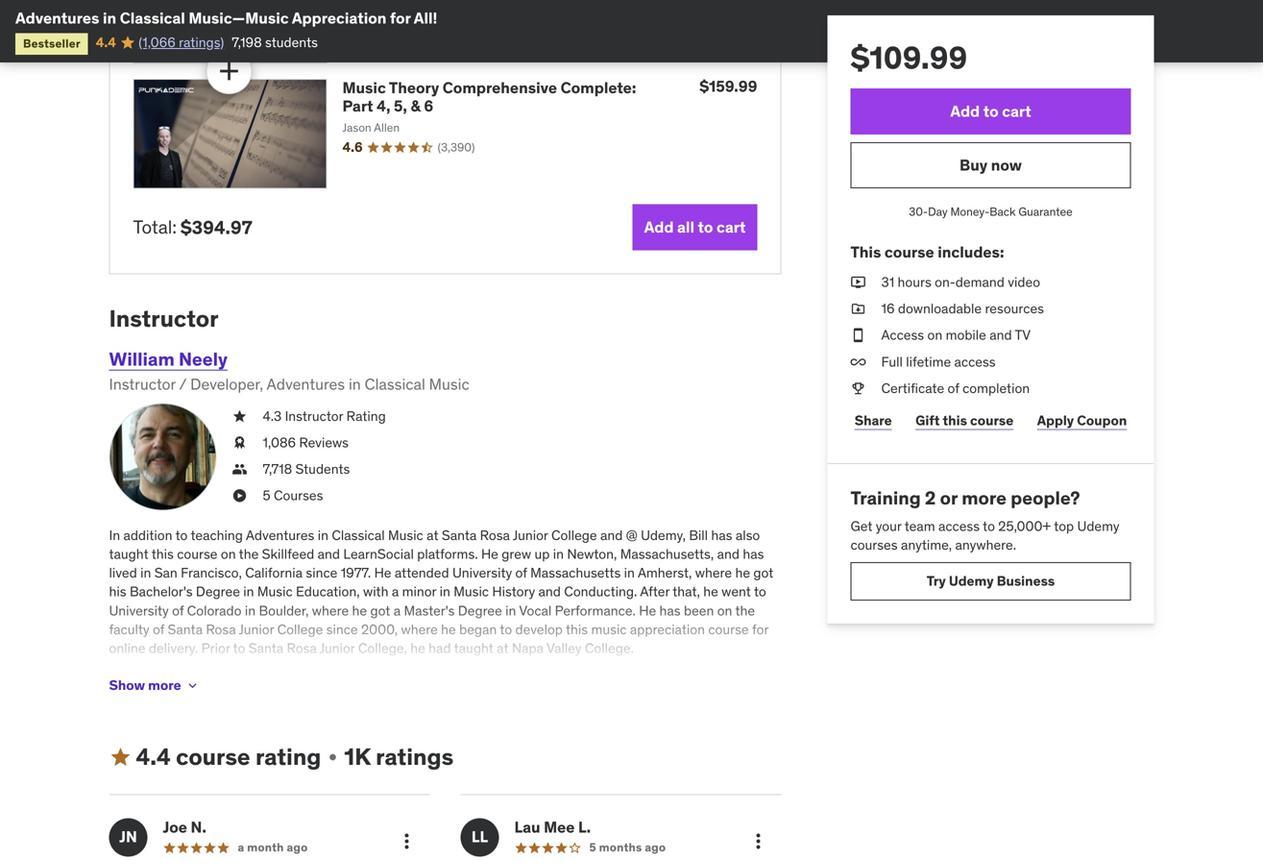 Task type: vqa. For each thing, say whether or not it's contained in the screenshot.
second ago from the right
yes



Task type: describe. For each thing, give the bounding box(es) containing it.
widow,
[[470, 741, 513, 759]]

0 vertical spatial classical
[[120, 8, 185, 28]]

almaviva
[[705, 723, 759, 740]]

2 vertical spatial his
[[160, 704, 178, 721]]

lived
[[109, 564, 137, 582]]

team
[[905, 517, 936, 535]]

2 as from the left
[[450, 723, 463, 740]]

4.4 for 4.4
[[96, 34, 116, 51]]

more inside button
[[148, 677, 181, 694]]

chorus
[[404, 685, 445, 702]]

to inside training 2 or more people? get your team access to 25,000+ top udemy courses anytime, anywhere.
[[983, 517, 996, 535]]

xsmall image for 16 downloadable resources
[[851, 299, 866, 318]]

16 downloadable resources
[[882, 300, 1045, 317]]

0 horizontal spatial on
[[221, 545, 236, 563]]

1 horizontal spatial this
[[943, 412, 968, 429]]

of down grew
[[516, 564, 527, 582]]

of down musicals on the bottom left of page
[[145, 704, 157, 721]]

udemy inside training 2 or more people? get your team access to 25,000+ top udemy courses anytime, anywhere.
[[1078, 517, 1120, 535]]

massachusetts,
[[621, 545, 714, 563]]

minor
[[402, 583, 437, 600]]

this course includes:
[[851, 242, 1005, 262]]

ratings)
[[179, 34, 224, 51]]

4.4 for 4.4 course rating
[[136, 742, 171, 771]]

1 vertical spatial university
[[109, 602, 169, 619]]

add all to cart button
[[633, 204, 758, 250]]

0 vertical spatial adventures
[[15, 8, 99, 28]]

the left chorus
[[381, 685, 401, 702]]

resources
[[985, 300, 1045, 317]]

31
[[882, 273, 895, 291]]

man
[[293, 723, 319, 740]]

1 horizontal spatial at
[[497, 640, 509, 657]]

ratings
[[376, 742, 454, 771]]

all
[[678, 217, 695, 237]]

todd,
[[109, 723, 142, 740]]

xsmall image for 31
[[851, 273, 866, 292]]

choral
[[190, 685, 228, 702]]

people?
[[1011, 486, 1081, 509]]

he left had
[[411, 640, 426, 657]]

instructor inside william neely instructor / developer, adventures in classical music
[[109, 374, 176, 394]]

0 vertical spatial access
[[955, 353, 996, 370]]

vocal
[[519, 602, 552, 619]]

7,718
[[263, 460, 292, 478]]

has up appreciation
[[660, 602, 681, 619]]

ll
[[472, 827, 488, 847]]

1977.
[[341, 564, 371, 582]]

4.4 course rating
[[136, 742, 321, 771]]

a left minor
[[392, 583, 399, 600]]

and up the vocal
[[539, 583, 561, 600]]

this
[[851, 242, 882, 262]]

candide
[[711, 741, 761, 759]]

1 vertical spatial been
[[376, 704, 406, 721]]

or
[[940, 486, 958, 509]]

course up hours
[[885, 242, 935, 262]]

1 vertical spatial with
[[448, 685, 474, 702]]

additional actions for review by lau mee l. image
[[747, 830, 770, 853]]

1 the from the left
[[163, 741, 185, 759]]

course down went
[[709, 621, 749, 638]]

favorite
[[181, 704, 226, 721]]

buy
[[960, 155, 988, 175]]

2 vertical spatial junior
[[320, 640, 355, 657]]

0 vertical spatial santa
[[442, 527, 477, 544]]

5 for 5 courses
[[263, 487, 271, 504]]

xsmall image for 1,086 reviews
[[232, 433, 247, 452]]

course down leigh/wasserman's
[[176, 742, 250, 771]]

1 horizontal spatial francisco
[[503, 685, 561, 702]]

addition
[[123, 527, 173, 544]]

0 vertical spatial instructor
[[109, 304, 219, 333]]

students
[[296, 460, 350, 478]]

buy now button
[[851, 142, 1132, 188]]

cart inside button
[[717, 217, 746, 237]]

of up falke
[[245, 741, 257, 759]]

rating
[[347, 407, 386, 425]]

and down life,
[[165, 685, 187, 702]]

0 horizontal spatial san
[[154, 564, 178, 582]]

teaching
[[191, 527, 243, 544]]

performance.
[[555, 602, 636, 619]]

lau mee l.
[[515, 817, 591, 837]]

training 2 or more people? get your team access to 25,000+ top udemy courses anytime, anywhere.
[[851, 486, 1120, 553]]

2 horizontal spatial junior
[[513, 527, 548, 544]]

william
[[109, 347, 175, 370]]

classical inside in addition to teaching adventures in classical music at santa rosa junior college and @ udemy, bill has also taught this course on the skillfeed and learnsocial platforms. he grew up in newton, massachusetts, and has lived in san francisco, california since 1977. he attended university of massachusetts in amherst, where he got his bachelor's degree in music education, with a minor in music history and conducting. after that, he went to university of colorado in boulder, where he got a master's degree in vocal performance. he has been on the faculty of santa rosa junior college since 2000, where he began to develop this music appreciation course for online delivery. prior to santa rosa junior college, he had taught at napa valley college. in his other life, he is a classical singer in the san francisco bay area, enjoying performing in many operas, musicals and choral concerts. he has sung in the chorus with san francisco opera in 11 productions. as a soloist, some of his favorite solo performances have been the title roles of mozart's don giovanni, sondheim's sweeney todd, and leigh/wasserman's man of la mancha as well as baron scarpia in puccini's tosca, count almaviva in mozart's the marriage of figaro, danilo in lehar's the merry widow, voltaire/pangloss in bernstein's candide and most recently, dr. falke in die fledermaus.
[[332, 527, 385, 544]]

amherst,
[[638, 564, 692, 582]]

ago for joe n.
[[287, 840, 308, 855]]

he left is
[[204, 666, 219, 683]]

course up the francisco,
[[177, 545, 218, 563]]

music inside music theory comprehensive complete: part 4, 5, & 6 jason allen
[[343, 78, 386, 98]]

joe
[[163, 817, 187, 837]]

history
[[492, 583, 535, 600]]

access on mobile and tv
[[882, 326, 1031, 344]]

william neely image
[[109, 403, 217, 511]]

for inside in addition to teaching adventures in classical music at santa rosa junior college and @ udemy, bill has also taught this course on the skillfeed and learnsocial platforms. he grew up in newton, massachusetts, and has lived in san francisco, california since 1977. he attended university of massachusetts in amherst, where he got his bachelor's degree in music education, with a minor in music history and conducting. after that, he went to university of colorado in boulder, where he got a master's degree in vocal performance. he has been on the faculty of santa rosa junior college since 2000, where he began to develop this music appreciation course for online delivery. prior to santa rosa junior college, he had taught at napa valley college. in his other life, he is a classical singer in the san francisco bay area, enjoying performing in many operas, musicals and choral concerts. he has sung in the chorus with san francisco opera in 11 productions. as a soloist, some of his favorite solo performances have been the title roles of mozart's don giovanni, sondheim's sweeney todd, and leigh/wasserman's man of la mancha as well as baron scarpia in puccini's tosca, count almaviva in mozart's the marriage of figaro, danilo in lehar's the merry widow, voltaire/pangloss in bernstein's candide and most recently, dr. falke in die fledermaus.
[[752, 621, 769, 638]]

1k ratings
[[344, 742, 454, 771]]

0 horizontal spatial udemy
[[949, 572, 994, 590]]

of down full lifetime access
[[948, 379, 960, 397]]

the down chorus
[[409, 704, 429, 721]]

xsmall image for full lifetime access
[[851, 352, 866, 371]]

7,198 students
[[232, 34, 318, 51]]

puccini's
[[569, 723, 622, 740]]

delivery.
[[149, 640, 198, 657]]

in inside william neely instructor / developer, adventures in classical music
[[349, 374, 361, 394]]

developer,
[[190, 374, 263, 394]]

adventures inside in addition to teaching adventures in classical music at santa rosa junior college and @ udemy, bill has also taught this course on the skillfeed and learnsocial platforms. he grew up in newton, massachusetts, and has lived in san francisco, california since 1977. he attended university of massachusetts in amherst, where he got his bachelor's degree in music education, with a minor in music history and conducting. after that, he went to university of colorado in boulder, where he got a master's degree in vocal performance. he has been on the faculty of santa rosa junior college since 2000, where he began to develop this music appreciation course for online delivery. prior to santa rosa junior college, he had taught at napa valley college. in his other life, he is a classical singer in the san francisco bay area, enjoying performing in many operas, musicals and choral concerts. he has sung in the chorus with san francisco opera in 11 productions. as a soloist, some of his favorite solo performances have been the title roles of mozart's don giovanni, sondheim's sweeney todd, and leigh/wasserman's man of la mancha as well as baron scarpia in puccini's tosca, count almaviva in mozart's the marriage of figaro, danilo in lehar's the merry widow, voltaire/pangloss in bernstein's candide and most recently, dr. falke in die fledermaus.
[[246, 527, 315, 544]]

business
[[997, 572, 1055, 590]]

5 months ago
[[590, 840, 666, 855]]

2 vertical spatial santa
[[249, 640, 284, 657]]

giovanni,
[[588, 704, 644, 721]]

1 vertical spatial since
[[326, 621, 358, 638]]

die
[[292, 760, 312, 778]]

0 vertical spatial mozart's
[[506, 704, 557, 721]]

0 vertical spatial degree
[[196, 583, 240, 600]]

theory
[[389, 78, 439, 98]]

to right prior
[[233, 640, 245, 657]]

he down 'after'
[[639, 602, 656, 619]]

2 vertical spatial instructor
[[285, 407, 343, 425]]

baron
[[467, 723, 503, 740]]

now
[[991, 155, 1022, 175]]

has right bill
[[711, 527, 733, 544]]

tv
[[1015, 326, 1031, 344]]

to right 'began'
[[500, 621, 512, 638]]

1 horizontal spatial college
[[552, 527, 597, 544]]

most
[[135, 760, 165, 778]]

2 horizontal spatial on
[[928, 326, 943, 344]]

figaro,
[[260, 741, 301, 759]]

0 horizontal spatial college
[[277, 621, 323, 638]]

$109.99
[[851, 38, 968, 77]]

a left the month at bottom
[[238, 840, 244, 855]]

1 horizontal spatial been
[[684, 602, 714, 619]]

and up education,
[[318, 545, 340, 563]]

courses
[[274, 487, 323, 504]]

a up 2000,
[[394, 602, 401, 619]]

back
[[990, 204, 1016, 219]]

course down completion
[[971, 412, 1014, 429]]

(1,066 ratings)
[[139, 34, 224, 51]]

1 horizontal spatial got
[[754, 564, 774, 582]]

0 horizontal spatial rosa
[[206, 621, 236, 638]]

la
[[337, 723, 352, 740]]

and right todd,
[[145, 723, 167, 740]]

2 the from the left
[[406, 741, 429, 759]]

to right addition
[[175, 527, 188, 544]]

he up performances
[[290, 685, 307, 702]]

1 horizontal spatial where
[[401, 621, 438, 638]]

apply coupon
[[1038, 412, 1128, 429]]

0 vertical spatial rosa
[[480, 527, 510, 544]]

your
[[876, 517, 902, 535]]

don
[[560, 704, 585, 721]]

william neely link
[[109, 347, 228, 370]]

1 as from the left
[[406, 723, 420, 740]]

0 horizontal spatial where
[[312, 602, 349, 619]]

and left most
[[109, 760, 132, 778]]

has down singer
[[310, 685, 331, 702]]

1 horizontal spatial degree
[[458, 602, 502, 619]]

merry
[[432, 741, 467, 759]]

taught
[[454, 640, 494, 657]]

solo
[[230, 704, 254, 721]]

bachelor's
[[130, 583, 193, 600]]

joe n.
[[163, 817, 206, 837]]

0 horizontal spatial with
[[363, 583, 389, 600]]

xsmall image for access on mobile and tv
[[851, 326, 866, 345]]

and left @
[[601, 527, 623, 544]]

massachusetts
[[531, 564, 621, 582]]

comprehensive
[[443, 78, 557, 98]]

to inside button
[[984, 101, 999, 121]]

sung
[[335, 685, 364, 702]]

title
[[432, 704, 456, 721]]

month
[[247, 840, 284, 855]]

online
[[109, 640, 146, 657]]

count
[[666, 723, 702, 740]]

0 horizontal spatial mozart's
[[109, 741, 160, 759]]

fledermaus.
[[315, 760, 390, 778]]



Task type: locate. For each thing, give the bounding box(es) containing it.
courses
[[851, 536, 898, 553]]

adventures up skillfeed
[[246, 527, 315, 544]]

1 vertical spatial junior
[[239, 621, 274, 638]]

xsmall image left 31
[[851, 273, 866, 292]]

n.
[[191, 817, 206, 837]]

degree up colorado
[[196, 583, 240, 600]]

2 vertical spatial adventures
[[246, 527, 315, 544]]

operas,
[[698, 666, 742, 683]]

with
[[363, 583, 389, 600], [448, 685, 474, 702]]

share button
[[851, 402, 897, 440]]

rosa up prior
[[206, 621, 236, 638]]

/
[[179, 374, 187, 394]]

this right gift
[[943, 412, 968, 429]]

appreciation
[[292, 8, 387, 28]]

1 horizontal spatial more
[[962, 486, 1007, 509]]

0 vertical spatial francisco
[[403, 666, 461, 683]]

xsmall image for 7,718
[[232, 460, 247, 479]]

0 vertical spatial at
[[427, 527, 439, 544]]

ago
[[287, 840, 308, 855], [645, 840, 666, 855]]

he left grew
[[481, 545, 499, 563]]

1 in from the top
[[109, 527, 120, 544]]

his down lived
[[109, 583, 126, 600]]

0 horizontal spatial santa
[[168, 621, 203, 638]]

to up anywhere.
[[983, 517, 996, 535]]

as
[[710, 685, 726, 702]]

1 horizontal spatial santa
[[249, 640, 284, 657]]

francisco
[[403, 666, 461, 683], [503, 685, 561, 702]]

to inside button
[[698, 217, 714, 237]]

the up california on the left of the page
[[239, 545, 259, 563]]

guarantee
[[1019, 204, 1073, 219]]

udemy right try
[[949, 572, 994, 590]]

1 horizontal spatial udemy
[[1078, 517, 1120, 535]]

where down education,
[[312, 602, 349, 619]]

he up 2000,
[[352, 602, 367, 619]]

1 vertical spatial more
[[148, 677, 181, 694]]

0 horizontal spatial 4.4
[[96, 34, 116, 51]]

his left favorite
[[160, 704, 178, 721]]

0 vertical spatial xsmall image
[[851, 273, 866, 292]]

san down bay
[[477, 685, 500, 702]]

grew
[[502, 545, 532, 563]]

college up newton,
[[552, 527, 597, 544]]

buy now
[[960, 155, 1022, 175]]

1 horizontal spatial ago
[[645, 840, 666, 855]]

jason
[[343, 120, 372, 135]]

udemy,
[[641, 527, 686, 544]]

xsmall image for 4.3 instructor rating
[[232, 407, 247, 426]]

ago right the months
[[645, 840, 666, 855]]

the up recently,
[[163, 741, 185, 759]]

0 vertical spatial his
[[109, 583, 126, 600]]

to right went
[[754, 583, 767, 600]]

5 down 7,718
[[263, 487, 271, 504]]

mee
[[544, 817, 575, 837]]

&
[[411, 96, 421, 116]]

a right is
[[235, 666, 242, 683]]

2 vertical spatial san
[[477, 685, 500, 702]]

sondheim's
[[647, 704, 717, 721]]

1 horizontal spatial rosa
[[287, 640, 317, 657]]

he down learnsocial
[[374, 564, 392, 582]]

3390 reviews element
[[438, 139, 475, 156]]

1 vertical spatial san
[[377, 666, 400, 683]]

medium image
[[109, 746, 132, 769]]

gift
[[916, 412, 940, 429]]

0 vertical spatial where
[[696, 564, 732, 582]]

1 ago from the left
[[287, 840, 308, 855]]

mancha
[[355, 723, 403, 740]]

1 horizontal spatial add
[[951, 101, 980, 121]]

1 horizontal spatial with
[[448, 685, 474, 702]]

add inside button
[[644, 217, 674, 237]]

1 horizontal spatial 5
[[590, 840, 597, 855]]

anywhere.
[[956, 536, 1017, 553]]

1 horizontal spatial for
[[752, 621, 769, 638]]

1 vertical spatial instructor
[[109, 374, 176, 394]]

enjoying
[[524, 666, 575, 683]]

develop
[[516, 621, 563, 638]]

mozart's up scarpia
[[506, 704, 557, 721]]

xsmall image
[[851, 299, 866, 318], [851, 326, 866, 345], [851, 352, 866, 371], [232, 407, 247, 426], [232, 433, 247, 452], [232, 486, 247, 505], [185, 678, 201, 693], [325, 749, 341, 765]]

performances
[[258, 704, 341, 721]]

xsmall image inside the show more button
[[185, 678, 201, 693]]

0 horizontal spatial been
[[376, 704, 406, 721]]

university up history
[[453, 564, 512, 582]]

leigh/wasserman's
[[171, 723, 290, 740]]

gift this course link
[[912, 402, 1018, 440]]

where up went
[[696, 564, 732, 582]]

education,
[[296, 583, 360, 600]]

l.
[[578, 817, 591, 837]]

2 vertical spatial on
[[718, 602, 733, 619]]

access down mobile
[[955, 353, 996, 370]]

coupon
[[1078, 412, 1128, 429]]

0 vertical spatial college
[[552, 527, 597, 544]]

1 vertical spatial where
[[312, 602, 349, 619]]

0 horizontal spatial as
[[406, 723, 420, 740]]

1 horizontal spatial cart
[[1003, 101, 1032, 121]]

xsmall image
[[851, 273, 866, 292], [851, 379, 866, 398], [232, 460, 247, 479]]

add for add to cart
[[951, 101, 980, 121]]

add to cart button
[[851, 88, 1132, 135]]

xsmall image for certificate
[[851, 379, 866, 398]]

of up baron on the left bottom of page
[[492, 704, 503, 721]]

junior down boulder, at the left bottom
[[239, 621, 274, 638]]

degree up 'began'
[[458, 602, 502, 619]]

25,000+
[[999, 517, 1052, 535]]

1 horizontal spatial 4.4
[[136, 742, 171, 771]]

4.6
[[343, 139, 363, 156]]

additional actions for review by joe n. image
[[395, 830, 419, 853]]

total:
[[133, 215, 177, 238]]

junior up singer
[[320, 640, 355, 657]]

0 horizontal spatial add
[[644, 217, 674, 237]]

rosa
[[480, 527, 510, 544], [206, 621, 236, 638], [287, 640, 317, 657]]

adventures inside william neely instructor / developer, adventures in classical music
[[267, 374, 345, 394]]

instructor down william
[[109, 374, 176, 394]]

at left "napa" on the left bottom of the page
[[497, 640, 509, 657]]

0 vertical spatial on
[[928, 326, 943, 344]]

access down or
[[939, 517, 980, 535]]

bestseller
[[23, 36, 80, 51]]

1 horizontal spatial mozart's
[[506, 704, 557, 721]]

5,
[[394, 96, 407, 116]]

up
[[535, 545, 550, 563]]

a right as
[[729, 685, 736, 702]]

part
[[343, 96, 373, 116]]

college down boulder, at the left bottom
[[277, 621, 323, 638]]

instructor up the 1,086 reviews at the bottom left
[[285, 407, 343, 425]]

rosa up singer
[[287, 640, 317, 657]]

1 vertical spatial classical
[[365, 374, 426, 394]]

2 in from the top
[[109, 666, 120, 683]]

this
[[943, 412, 968, 429], [566, 621, 588, 638]]

as up merry
[[450, 723, 463, 740]]

cart
[[1003, 101, 1032, 121], [717, 217, 746, 237]]

neely
[[179, 347, 228, 370]]

more inside training 2 or more people? get your team access to 25,000+ top udemy courses anytime, anywhere.
[[962, 486, 1007, 509]]

students
[[265, 34, 318, 51]]

0 vertical spatial since
[[306, 564, 338, 582]]

and left tv at the right of page
[[990, 326, 1013, 344]]

1 vertical spatial got
[[370, 602, 390, 619]]

video
[[1008, 273, 1041, 291]]

university
[[453, 564, 512, 582], [109, 602, 169, 619]]

bernstein's
[[640, 741, 708, 759]]

lifetime
[[906, 353, 952, 370]]

2 vertical spatial xsmall image
[[232, 460, 247, 479]]

2000,
[[361, 621, 398, 638]]

santa up classical
[[249, 640, 284, 657]]

the down went
[[736, 602, 755, 619]]

got
[[754, 564, 774, 582], [370, 602, 390, 619]]

0 vertical spatial for
[[390, 8, 411, 28]]

1 vertical spatial rosa
[[206, 621, 236, 638]]

1 vertical spatial for
[[752, 621, 769, 638]]

classical
[[245, 666, 296, 683]]

cart right all at the right of the page
[[717, 217, 746, 237]]

1 vertical spatial this
[[566, 621, 588, 638]]

with up roles
[[448, 685, 474, 702]]

music theory comprehensive complete: part 4, 5, & 6 link
[[343, 78, 637, 116]]

a
[[392, 583, 399, 600], [394, 602, 401, 619], [235, 666, 242, 683], [729, 685, 736, 702], [238, 840, 244, 855]]

with down 1977.
[[363, 583, 389, 600]]

xsmall image left 16
[[851, 299, 866, 318]]

of left la
[[322, 723, 334, 740]]

2 ago from the left
[[645, 840, 666, 855]]

(3,390)
[[438, 140, 475, 155]]

complete:
[[561, 78, 637, 98]]

30-day money-back guarantee
[[909, 204, 1073, 219]]

0 horizontal spatial the
[[163, 741, 185, 759]]

university up faculty on the left bottom of page
[[109, 602, 169, 619]]

had
[[429, 640, 451, 657]]

add left all at the right of the page
[[644, 217, 674, 237]]

francisco up chorus
[[403, 666, 461, 683]]

instructor up william neely link
[[109, 304, 219, 333]]

junior
[[513, 527, 548, 544], [239, 621, 274, 638], [320, 640, 355, 657]]

adventures up 4.3 instructor rating
[[267, 374, 345, 394]]

also
[[736, 527, 760, 544]]

college,
[[358, 640, 407, 657]]

0 vertical spatial san
[[154, 564, 178, 582]]

this inside in addition to teaching adventures in classical music at santa rosa junior college and @ udemy, bill has also taught this course on the skillfeed and learnsocial platforms. he grew up in newton, massachusetts, and has lived in san francisco, california since 1977. he attended university of massachusetts in amherst, where he got his bachelor's degree in music education, with a minor in music history and conducting. after that, he went to university of colorado in boulder, where he got a master's degree in vocal performance. he has been on the faculty of santa rosa junior college since 2000, where he began to develop this music appreciation course for online delivery. prior to santa rosa junior college, he had taught at napa valley college. in his other life, he is a classical singer in the san francisco bay area, enjoying performing in many operas, musicals and choral concerts. he has sung in the chorus with san francisco opera in 11 productions. as a soloist, some of his favorite solo performances have been the title roles of mozart's don giovanni, sondheim's sweeney todd, and leigh/wasserman's man of la mancha as well as baron scarpia in puccini's tosca, count almaviva in mozart's the marriage of figaro, danilo in lehar's the merry widow, voltaire/pangloss in bernstein's candide and most recently, dr. falke in die fledermaus.
[[566, 621, 588, 638]]

add inside button
[[951, 101, 980, 121]]

as left well
[[406, 723, 420, 740]]

1 vertical spatial 5
[[590, 840, 597, 855]]

1 horizontal spatial on
[[718, 602, 733, 619]]

0 vertical spatial in
[[109, 527, 120, 544]]

months
[[599, 840, 642, 855]]

santa up "delivery." at the bottom of page
[[168, 621, 203, 638]]

0 vertical spatial with
[[363, 583, 389, 600]]

mozart's down todd,
[[109, 741, 160, 759]]

1 vertical spatial his
[[123, 666, 141, 683]]

music inside william neely instructor / developer, adventures in classical music
[[429, 374, 470, 394]]

xsmall image left 7,718
[[232, 460, 247, 479]]

1 vertical spatial adventures
[[267, 374, 345, 394]]

life,
[[179, 666, 200, 683]]

been up mancha
[[376, 704, 406, 721]]

0 horizontal spatial 5
[[263, 487, 271, 504]]

allen
[[374, 120, 400, 135]]

1 vertical spatial in
[[109, 666, 120, 683]]

xsmall image left 4.3
[[232, 407, 247, 426]]

classical inside william neely instructor / developer, adventures in classical music
[[365, 374, 426, 394]]

to up buy now
[[984, 101, 999, 121]]

adventures in classical music—music appreciation for all!
[[15, 8, 438, 28]]

0 horizontal spatial cart
[[717, 217, 746, 237]]

on down teaching
[[221, 545, 236, 563]]

0 horizontal spatial this
[[566, 621, 588, 638]]

1k
[[344, 742, 371, 771]]

day
[[928, 204, 948, 219]]

got down also
[[754, 564, 774, 582]]

ago for lau mee l.
[[645, 840, 666, 855]]

5 for 5 months ago
[[590, 840, 597, 855]]

0 horizontal spatial for
[[390, 8, 411, 28]]

been
[[684, 602, 714, 619], [376, 704, 406, 721]]

includes:
[[938, 242, 1005, 262]]

xsmall image up favorite
[[185, 678, 201, 693]]

san up bachelor's on the left bottom
[[154, 564, 178, 582]]

1 vertical spatial degree
[[458, 602, 502, 619]]

on down went
[[718, 602, 733, 619]]

show more
[[109, 677, 181, 694]]

apply coupon button
[[1034, 402, 1132, 440]]

2 horizontal spatial where
[[696, 564, 732, 582]]

in up taught this
[[109, 527, 120, 544]]

training
[[851, 486, 921, 509]]

5 courses
[[263, 487, 323, 504]]

he up had
[[441, 621, 456, 638]]

show more button
[[109, 666, 201, 705]]

santa
[[442, 527, 477, 544], [168, 621, 203, 638], [249, 640, 284, 657]]

since up education,
[[306, 564, 338, 582]]

junior up up
[[513, 527, 548, 544]]

adventures up bestseller
[[15, 8, 99, 28]]

0 vertical spatial 4.4
[[96, 34, 116, 51]]

of up "delivery." at the bottom of page
[[153, 621, 164, 638]]

0 vertical spatial add
[[951, 101, 980, 121]]

1 vertical spatial santa
[[168, 621, 203, 638]]

skillfeed
[[262, 545, 314, 563]]

xsmall image for 5 courses
[[232, 486, 247, 505]]

udemy right top
[[1078, 517, 1120, 535]]

try udemy business
[[927, 572, 1055, 590]]

to right all at the right of the page
[[698, 217, 714, 237]]

2 vertical spatial classical
[[332, 527, 385, 544]]

got up 2000,
[[370, 602, 390, 619]]

1 horizontal spatial san
[[377, 666, 400, 683]]

0 vertical spatial university
[[453, 564, 512, 582]]

1 vertical spatial at
[[497, 640, 509, 657]]

the down well
[[406, 741, 429, 759]]

falke
[[242, 760, 275, 778]]

0 horizontal spatial at
[[427, 527, 439, 544]]

on-
[[935, 273, 956, 291]]

0 vertical spatial udemy
[[1078, 517, 1120, 535]]

bill
[[689, 527, 708, 544]]

1 vertical spatial cart
[[717, 217, 746, 237]]

apply
[[1038, 412, 1075, 429]]

and down also
[[717, 545, 740, 563]]

xsmall image up teaching
[[232, 486, 247, 505]]

learnsocial
[[343, 545, 414, 563]]

add for add all to cart
[[644, 217, 674, 237]]

0 horizontal spatial francisco
[[403, 666, 461, 683]]

been down that,
[[684, 602, 714, 619]]

1 vertical spatial udemy
[[949, 572, 994, 590]]

began
[[459, 621, 497, 638]]

san down college,
[[377, 666, 400, 683]]

on
[[928, 326, 943, 344], [221, 545, 236, 563], [718, 602, 733, 619]]

of down bachelor's on the left bottom
[[172, 602, 184, 619]]

2 horizontal spatial santa
[[442, 527, 477, 544]]

0 vertical spatial junior
[[513, 527, 548, 544]]

6
[[424, 96, 434, 116]]

xsmall image left 1k
[[325, 749, 341, 765]]

he right that,
[[704, 583, 719, 600]]

has down also
[[743, 545, 764, 563]]

1 horizontal spatial as
[[450, 723, 463, 740]]

the up sung
[[354, 666, 373, 683]]

0 vertical spatial more
[[962, 486, 1007, 509]]

1 vertical spatial add
[[644, 217, 674, 237]]

california
[[245, 564, 303, 582]]

access inside training 2 or more people? get your team access to 25,000+ top udemy courses anytime, anywhere.
[[939, 517, 980, 535]]

cart inside button
[[1003, 101, 1032, 121]]

0 vertical spatial been
[[684, 602, 714, 619]]

he up went
[[736, 564, 751, 582]]

4.4 right the medium image on the bottom of page
[[136, 742, 171, 771]]

classical up (1,066 on the top of page
[[120, 8, 185, 28]]

1 vertical spatial xsmall image
[[851, 379, 866, 398]]

xsmall image up 'share'
[[851, 379, 866, 398]]

1 vertical spatial francisco
[[503, 685, 561, 702]]

2 horizontal spatial san
[[477, 685, 500, 702]]

try udemy business link
[[851, 562, 1132, 601]]



